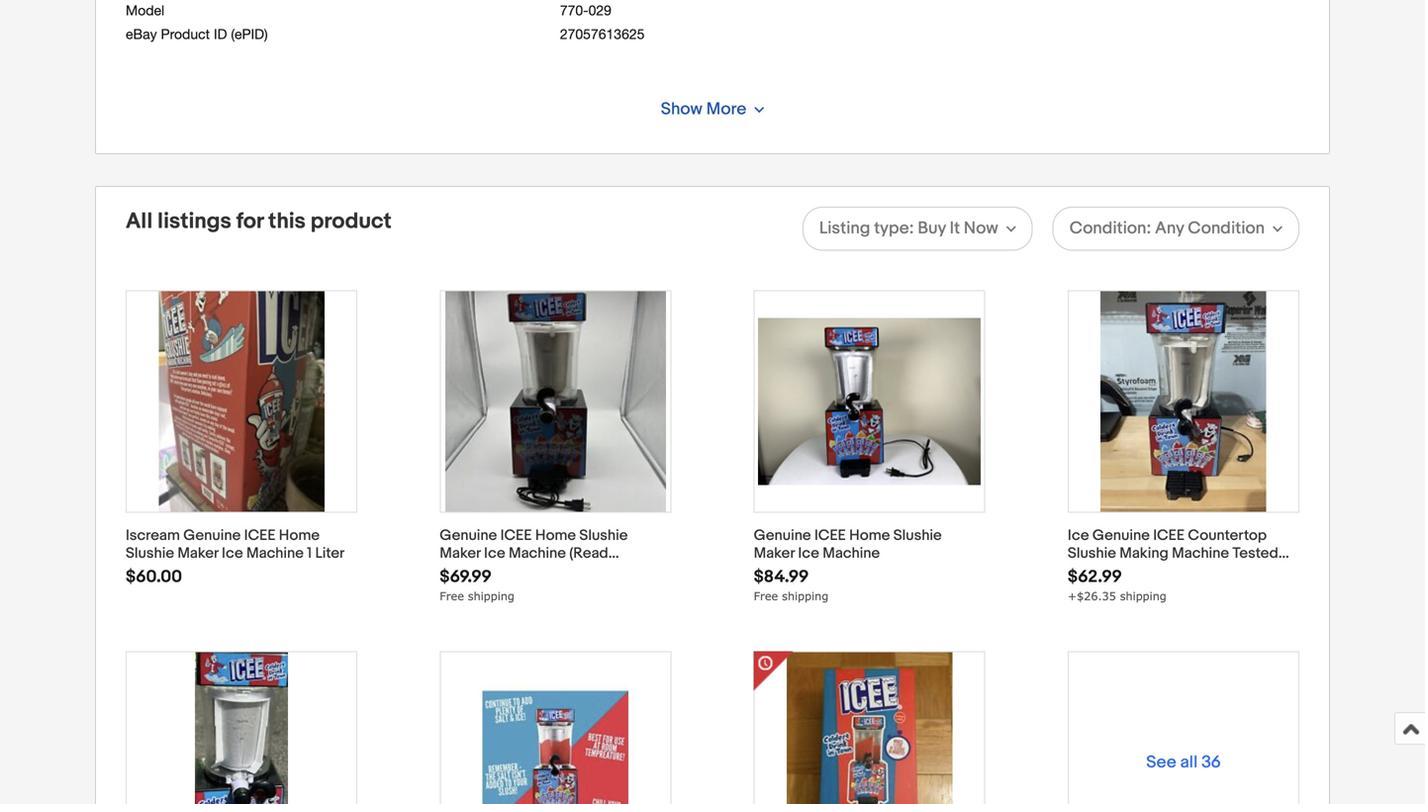 Task type: describe. For each thing, give the bounding box(es) containing it.
slushie inside genuine icee home slushie maker ice machine $84.99 free shipping
[[893, 527, 942, 545]]

(epid)
[[231, 26, 268, 42]]

$84.99 list item
[[754, 290, 986, 652]]

all listings for this product
[[126, 208, 392, 235]]

icee slushie maker ice machine image
[[195, 653, 288, 805]]

tested
[[1233, 545, 1279, 563]]

making
[[1120, 545, 1169, 563]]

works
[[1068, 563, 1110, 580]]

$69.99
[[440, 567, 492, 588]]

show more button
[[641, 90, 784, 130]]

icee inside genuine icee home slushie maker ice machine $84.99 free shipping
[[815, 527, 846, 545]]

+$26.35
[[1068, 589, 1116, 603]]

see
[[1146, 753, 1177, 773]]

more
[[706, 99, 747, 120]]

machine inside iscream genuine icee home slushie maker ice machine 1 liter $60.00
[[246, 545, 304, 563]]

$62.99 list item
[[1068, 290, 1300, 652]]

maker inside iscream genuine icee home slushie maker ice machine 1 liter $60.00
[[177, 545, 218, 563]]

free inside genuine icee home slushie maker ice machine $84.99 free shipping
[[754, 589, 778, 603]]

genuine icee home slushie maker ice machine image
[[758, 318, 981, 485]]

iscream
[[126, 527, 180, 545]]

genuine icee home slushie maker ice machine (read description)
[[440, 527, 628, 580]]

machine for tested
[[1172, 545, 1229, 563]]

model
[[126, 2, 164, 19]]

machine for (read
[[509, 545, 566, 563]]

ice inside iscream genuine icee home slushie maker ice machine 1 liter $60.00
[[222, 545, 243, 563]]

slushie inside genuine icee home slushie maker ice machine (read description)
[[579, 527, 628, 545]]

additional
[[126, 137, 192, 153]]

$69.99 list item
[[440, 290, 671, 652]]

show more
[[661, 99, 747, 120]]

$62.99 +$26.35 shipping
[[1068, 567, 1167, 603]]

see all 36
[[1146, 753, 1221, 773]]

listing type: buy it now
[[819, 218, 998, 239]]

list containing $60.00
[[126, 290, 1300, 805]]

029
[[589, 2, 612, 19]]

all
[[126, 208, 153, 235]]

$60.00
[[126, 567, 182, 588]]

product
[[311, 208, 392, 235]]

ice genuine icee countertop slushie making machine tested works
[[1068, 527, 1279, 580]]

liter
[[315, 545, 345, 563]]

type:
[[874, 218, 914, 239]]

home for $84.99
[[849, 527, 890, 545]]

condition:
[[1070, 218, 1151, 239]]

condition: any condition
[[1070, 218, 1265, 239]]

genuine inside iscream genuine icee home slushie maker ice machine 1 liter $60.00
[[183, 527, 241, 545]]

ice genuine icee countertop slushie making machine tested works image
[[1101, 291, 1267, 512]]

ice inside genuine icee home slushie maker ice machine (read description)
[[484, 545, 505, 563]]

shipping for $62.99
[[1120, 589, 1167, 603]]

1
[[307, 545, 312, 563]]

it
[[950, 218, 960, 239]]

home for (read
[[535, 527, 576, 545]]

slushie inside ice genuine icee countertop slushie making machine tested works
[[1068, 545, 1116, 563]]

machine for $84.99
[[823, 545, 880, 563]]

genuine inside ice genuine icee countertop slushie making machine tested works
[[1093, 527, 1150, 545]]

additional product features
[[126, 137, 310, 153]]

any
[[1155, 218, 1184, 239]]

iscream genuine icee home slushie maker ice machine 1 liter link
[[126, 527, 348, 563]]

icee inside ice genuine icee countertop slushie making machine tested works
[[1153, 527, 1185, 545]]



Task type: vqa. For each thing, say whether or not it's contained in the screenshot.
36
yes



Task type: locate. For each thing, give the bounding box(es) containing it.
ebay product id (epid)
[[126, 26, 268, 42]]

genuine inside genuine icee home slushie maker ice machine (read description)
[[440, 527, 497, 545]]

ice inside ice genuine icee countertop slushie making machine tested works
[[1068, 527, 1089, 545]]

3 shipping from the left
[[1120, 589, 1167, 603]]

list
[[126, 290, 1300, 805]]

ice left 1
[[222, 545, 243, 563]]

770-029
[[560, 2, 612, 19]]

0 horizontal spatial maker
[[177, 545, 218, 563]]

for
[[236, 208, 263, 235]]

free down $84.99
[[754, 589, 778, 603]]

slushie inside iscream genuine icee home slushie maker ice machine 1 liter $60.00
[[126, 545, 174, 563]]

2 icee from the left
[[500, 527, 532, 545]]

2 machine from the left
[[509, 545, 566, 563]]

free down the $69.99 on the left bottom of page
[[440, 589, 464, 603]]

1 home from the left
[[279, 527, 320, 545]]

genuine icee home slushie maker ice machine link
[[754, 527, 977, 563]]

shipping for $69.99
[[468, 589, 515, 603]]

listing
[[819, 218, 870, 239]]

2 home from the left
[[535, 527, 576, 545]]

1 vertical spatial product
[[196, 137, 249, 153]]

0 horizontal spatial home
[[279, 527, 320, 545]]

id
[[214, 26, 227, 42]]

$84.99
[[754, 567, 809, 588]]

2 horizontal spatial shipping
[[1120, 589, 1167, 603]]

4 genuine from the left
[[1093, 527, 1150, 545]]

genuine up description) at the bottom left of the page
[[440, 527, 497, 545]]

4 machine from the left
[[1172, 545, 1229, 563]]

ice genuine icee countertop slushie making machine tested works link
[[1068, 527, 1291, 580]]

product for additional
[[196, 137, 249, 153]]

1 shipping from the left
[[468, 589, 515, 603]]

product for ebay
[[161, 26, 210, 42]]

2 maker from the left
[[440, 545, 481, 563]]

maker up $60.00
[[177, 545, 218, 563]]

1 machine from the left
[[246, 545, 304, 563]]

2 horizontal spatial home
[[849, 527, 890, 545]]

2 genuine from the left
[[440, 527, 497, 545]]

770-
[[560, 2, 589, 19]]

product
[[161, 26, 210, 42], [196, 137, 249, 153]]

maker up the $69.99 on the left bottom of page
[[440, 545, 481, 563]]

now
[[964, 218, 998, 239]]

$62.99
[[1068, 567, 1122, 588]]

free inside $69.99 free shipping
[[440, 589, 464, 603]]

buy
[[918, 218, 946, 239]]

see all 36 link
[[1069, 653, 1299, 805]]

2 shipping from the left
[[782, 589, 829, 603]]

1 horizontal spatial maker
[[440, 545, 481, 563]]

genuine right iscream
[[183, 527, 241, 545]]

3 machine from the left
[[823, 545, 880, 563]]

$60.00 list item
[[126, 290, 357, 652]]

3 genuine from the left
[[754, 527, 811, 545]]

home
[[279, 527, 320, 545], [535, 527, 576, 545], [849, 527, 890, 545]]

product left id
[[161, 26, 210, 42]]

(read
[[569, 545, 608, 563]]

icee
[[244, 527, 276, 545], [500, 527, 532, 545], [815, 527, 846, 545], [1153, 527, 1185, 545]]

brand new in box! iscream icee slushie making machine for counter-top home use image
[[787, 653, 953, 805]]

countertop
[[1188, 527, 1267, 545]]

shipping inside $62.99 +$26.35 shipping
[[1120, 589, 1167, 603]]

maker
[[177, 545, 218, 563], [440, 545, 481, 563], [754, 545, 795, 563]]

1 maker from the left
[[177, 545, 218, 563]]

genuine
[[183, 527, 241, 545], [440, 527, 497, 545], [754, 527, 811, 545], [1093, 527, 1150, 545]]

shipping inside genuine icee home slushie maker ice machine $84.99 free shipping
[[782, 589, 829, 603]]

free
[[440, 589, 464, 603], [754, 589, 778, 603]]

shipping down making
[[1120, 589, 1167, 603]]

3 maker from the left
[[754, 545, 795, 563]]

machine
[[246, 545, 304, 563], [509, 545, 566, 563], [823, 545, 880, 563], [1172, 545, 1229, 563]]

ebay
[[126, 26, 157, 42]]

shipping
[[468, 589, 515, 603], [782, 589, 829, 603], [1120, 589, 1167, 603]]

3 home from the left
[[849, 527, 890, 545]]

1 horizontal spatial home
[[535, 527, 576, 545]]

maker inside genuine icee home slushie maker ice machine (read description)
[[440, 545, 481, 563]]

ice
[[1068, 527, 1089, 545], [222, 545, 243, 563], [484, 545, 505, 563], [798, 545, 819, 563]]

shipping inside $69.99 free shipping
[[468, 589, 515, 603]]

ice up "works"
[[1068, 527, 1089, 545]]

3 icee from the left
[[815, 527, 846, 545]]

1 icee from the left
[[244, 527, 276, 545]]

1 genuine from the left
[[183, 527, 241, 545]]

shipping down description) at the bottom left of the page
[[468, 589, 515, 603]]

27057613625
[[560, 26, 645, 42]]

icee inside genuine icee home slushie maker ice machine (read description)
[[500, 527, 532, 545]]

brand new genuine icee slushie making machine for counter-top home use fast ship image
[[483, 653, 629, 805]]

slushie
[[579, 527, 628, 545], [893, 527, 942, 545], [126, 545, 174, 563], [1068, 545, 1116, 563]]

description)
[[440, 563, 523, 580]]

1 horizontal spatial free
[[754, 589, 778, 603]]

4 icee from the left
[[1153, 527, 1185, 545]]

genuine up $84.99
[[754, 527, 811, 545]]

genuine inside genuine icee home slushie maker ice machine $84.99 free shipping
[[754, 527, 811, 545]]

genuine up "works"
[[1093, 527, 1150, 545]]

icee inside iscream genuine icee home slushie maker ice machine 1 liter $60.00
[[244, 527, 276, 545]]

home inside iscream genuine icee home slushie maker ice machine 1 liter $60.00
[[279, 527, 320, 545]]

all
[[1180, 753, 1198, 773]]

genuine icee home slushie maker ice machine $84.99 free shipping
[[754, 527, 942, 603]]

genuine icee home slushie maker ice machine (read description) image
[[445, 291, 666, 512]]

product left features
[[196, 137, 249, 153]]

this
[[268, 208, 306, 235]]

0 horizontal spatial shipping
[[468, 589, 515, 603]]

ice up $84.99
[[798, 545, 819, 563]]

2 free from the left
[[754, 589, 778, 603]]

home inside genuine icee home slushie maker ice machine $84.99 free shipping
[[849, 527, 890, 545]]

$69.99 free shipping
[[440, 567, 515, 603]]

show
[[661, 99, 703, 120]]

ice inside genuine icee home slushie maker ice machine $84.99 free shipping
[[798, 545, 819, 563]]

1 free from the left
[[440, 589, 464, 603]]

condition
[[1188, 218, 1265, 239]]

2 horizontal spatial maker
[[754, 545, 795, 563]]

maker up $84.99
[[754, 545, 795, 563]]

0 vertical spatial product
[[161, 26, 210, 42]]

maker inside genuine icee home slushie maker ice machine $84.99 free shipping
[[754, 545, 795, 563]]

machine inside genuine icee home slushie maker ice machine (read description)
[[509, 545, 566, 563]]

shipping down $84.99
[[782, 589, 829, 603]]

1 horizontal spatial shipping
[[782, 589, 829, 603]]

0 horizontal spatial free
[[440, 589, 464, 603]]

machine inside ice genuine icee countertop slushie making machine tested works
[[1172, 545, 1229, 563]]

iscream genuine icee home slushie maker ice machine 1 liter $60.00
[[126, 527, 345, 588]]

features
[[252, 137, 310, 153]]

36
[[1202, 753, 1221, 773]]

maker for (read
[[440, 545, 481, 563]]

iscream genuine icee home slushie maker ice machine 1 liter image
[[159, 291, 324, 512]]

genuine icee home slushie maker ice machine (read description) link
[[440, 527, 662, 580]]

listings
[[157, 208, 231, 235]]

home inside genuine icee home slushie maker ice machine (read description)
[[535, 527, 576, 545]]

machine inside genuine icee home slushie maker ice machine $84.99 free shipping
[[823, 545, 880, 563]]

maker for $84.99
[[754, 545, 795, 563]]

ice up $69.99 free shipping
[[484, 545, 505, 563]]



